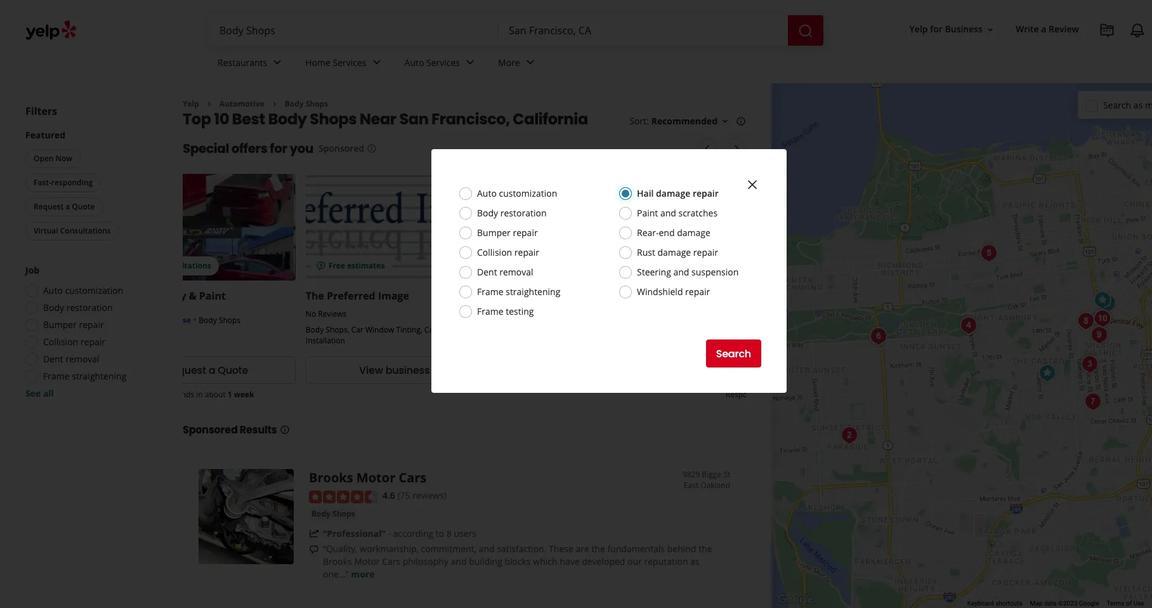 Task type: locate. For each thing, give the bounding box(es) containing it.
1 free estimates from the left
[[329, 260, 385, 271]]

1 vertical spatial bumper
[[43, 319, 77, 331]]

free right 16 free estimates v2 image
[[516, 260, 533, 271]]

and down rust damage repair at the right top
[[674, 266, 690, 278]]

10
[[214, 109, 229, 130]]

1 vertical spatial dent removal
[[43, 353, 99, 365]]

yelp left business
[[910, 23, 928, 35]]

dent removal up carstar
[[477, 266, 534, 278]]

1 horizontal spatial bumper
[[477, 227, 511, 239]]

1 horizontal spatial collision repair
[[477, 246, 540, 258]]

auto services link
[[395, 46, 488, 83]]

estimates
[[347, 260, 385, 271], [535, 260, 573, 271], [723, 260, 760, 271]]

0 horizontal spatial car
[[351, 325, 364, 335]]

None search field
[[209, 15, 826, 46]]

frame straightening up testing
[[477, 286, 561, 298]]

request a quote inside featured group
[[34, 201, 95, 212]]

motor up 4.6
[[357, 469, 396, 486]]

open
[[34, 153, 54, 164]]

services right home
[[333, 56, 367, 68]]

1 horizontal spatial customization
[[499, 187, 557, 199]]

brooks inside "quality, workmanship, commitment, and satisfaction. these are the fundamentals behind the brooks motor cars philosophy and building blocks which have developed our reputation as one…"
[[323, 555, 352, 567]]

search image
[[798, 23, 814, 38]]

damage down 'scratches'
[[677, 227, 711, 239]]

estimates up german auto body
[[723, 260, 760, 271]]

1 horizontal spatial paint
[[637, 207, 658, 219]]

0 horizontal spatial auto customization
[[43, 284, 123, 296]]

pacific collision care image
[[1081, 389, 1106, 414]]

16 free estimates v2 image down rust damage repair at the right top
[[692, 261, 702, 271]]

0 vertical spatial frame
[[477, 286, 504, 298]]

0 vertical spatial request a quote
[[34, 201, 95, 212]]

brooks up 4.6 star rating image
[[309, 469, 353, 486]]

steering
[[637, 266, 671, 278]]

body inside body shops request a quote
[[681, 327, 699, 338]]

write a review
[[1016, 23, 1080, 35]]

24 chevron down v2 image inside more link
[[523, 55, 538, 70]]

1 horizontal spatial the
[[699, 543, 712, 555]]

collision right world
[[601, 289, 645, 303]]

2 horizontal spatial estimates
[[723, 260, 760, 271]]

quote up responds in about at the right bottom of the page
[[781, 363, 812, 378]]

dent
[[477, 266, 497, 278], [43, 353, 63, 365]]

body inside button
[[312, 508, 331, 519]]

estimates up the preferred image link
[[347, 260, 385, 271]]

reputation
[[645, 555, 688, 567]]

0 vertical spatial straightening
[[506, 286, 561, 298]]

motor up more link
[[354, 555, 380, 567]]

1 estimates from the left
[[347, 260, 385, 271]]

rust
[[637, 246, 656, 258]]

search up responds in about at the right bottom of the page
[[716, 346, 751, 361]]

as inside "quality, workmanship, commitment, and satisfaction. these are the fundamentals behind the brooks motor cars philosophy and building blocks which have developed our reputation as one…"
[[691, 555, 700, 567]]

one…"
[[323, 568, 349, 580]]

request up the virtual
[[34, 201, 64, 212]]

24 chevron down v2 image right more
[[523, 55, 538, 70]]

1 vertical spatial as
[[691, 555, 700, 567]]

1 horizontal spatial dent
[[477, 266, 497, 278]]

frame straightening inside the "search" dialog
[[477, 286, 561, 298]]

cars up 4.6 (75 reviews)
[[399, 469, 427, 486]]

free estimates up the preferred image link
[[329, 260, 385, 271]]

sponsored down responds in about 1 week
[[183, 423, 238, 438]]

estimates for request
[[723, 260, 760, 271]]

1 free estimates link from the left
[[306, 174, 483, 281]]

1 horizontal spatial request a quote
[[165, 363, 248, 378]]

1 vertical spatial body restoration
[[43, 301, 113, 314]]

rear-end damage
[[637, 227, 711, 239]]

1 horizontal spatial removal
[[500, 266, 534, 278]]

1 vertical spatial sponsored
[[183, 423, 238, 438]]

shops up 'search' button
[[701, 327, 723, 338]]

fast-responding
[[34, 177, 93, 188]]

0 horizontal spatial request a quote
[[34, 201, 95, 212]]

free left consultations
[[141, 260, 158, 271]]

16 free estimates v2 image for image
[[316, 261, 326, 271]]

2 free estimates from the left
[[516, 260, 573, 271]]

near
[[360, 109, 397, 130]]

in for responds in about 1 week
[[196, 389, 203, 400]]

you
[[290, 140, 314, 158]]

3 free estimates link from the left
[[681, 174, 859, 281]]

for inside yelp for business button
[[931, 23, 943, 35]]

frame up frame testing
[[477, 286, 504, 298]]

request a quote button down fast-responding button
[[25, 197, 103, 216]]

0 vertical spatial removal
[[500, 266, 534, 278]]

search inside button
[[716, 346, 751, 361]]

1 about from the left
[[205, 389, 226, 400]]

24 chevron down v2 image for auto services
[[463, 55, 478, 70]]

search left m on the top right of page
[[1104, 99, 1132, 111]]

0 vertical spatial bumper
[[477, 227, 511, 239]]

request up responds in about at the right bottom of the page
[[729, 363, 769, 378]]

1 vertical spatial frame straightening
[[43, 370, 127, 382]]

search button
[[706, 340, 762, 367]]

bigge
[[702, 469, 722, 480]]

1 vertical spatial straightening
[[72, 370, 127, 382]]

dent left 16 free estimates v2 image
[[477, 266, 497, 278]]

16 info v2 image right results
[[280, 425, 290, 435]]

frame up all
[[43, 370, 70, 382]]

request a quote button up responds in about 1 week
[[118, 356, 296, 384]]

a inside group
[[66, 201, 70, 212]]

auto inside business categories element
[[405, 56, 424, 68]]

about left 1
[[205, 389, 226, 400]]

24 chevron down v2 image
[[270, 55, 285, 70], [463, 55, 478, 70]]

brooks motor cars image
[[199, 469, 294, 565]]

0 horizontal spatial collision repair
[[43, 336, 105, 348]]

24 chevron down v2 image right auto services
[[463, 55, 478, 70]]

1 horizontal spatial 24 chevron down v2 image
[[523, 55, 538, 70]]

0 horizontal spatial request
[[34, 201, 64, 212]]

see
[[25, 387, 41, 399]]

yelp for yelp link
[[183, 98, 199, 109]]

responds down 'search' button
[[726, 389, 761, 400]]

0 vertical spatial customization
[[499, 187, 557, 199]]

16 free estimates v2 image
[[316, 261, 326, 271], [692, 261, 702, 271]]

1 vertical spatial motor
[[354, 555, 380, 567]]

request up responds in about 1 week
[[165, 363, 206, 378]]

write a review link
[[1011, 18, 1085, 41]]

2 vertical spatial collision
[[43, 336, 78, 348]]

2 vertical spatial frame
[[43, 370, 70, 382]]

2 free from the left
[[329, 260, 345, 271]]

auto inside the "search" dialog
[[477, 187, 497, 199]]

2 16 free estimates v2 image from the left
[[692, 261, 702, 271]]

keyboard
[[968, 600, 994, 607]]

free up 'german'
[[704, 260, 721, 271]]

request a quote up responds in about 1 week
[[165, 363, 248, 378]]

body shops down 4.6 star rating image
[[312, 508, 355, 519]]

body restoration up 16 free estimates v2 image
[[477, 207, 547, 219]]

stereo
[[439, 325, 462, 335]]

quote up 1
[[218, 363, 248, 378]]

behind
[[668, 543, 697, 555]]

avenue body shop image
[[1090, 306, 1116, 331], [1090, 306, 1116, 331]]

dent removal inside 'option group'
[[43, 353, 99, 365]]

3 free from the left
[[516, 260, 533, 271]]

responds for responds in about 1 week
[[159, 389, 194, 400]]

as left m on the top right of page
[[1134, 99, 1143, 111]]

dent inside the "search" dialog
[[477, 266, 497, 278]]

0 horizontal spatial as
[[691, 555, 700, 567]]

are
[[576, 543, 589, 555]]

fast-
[[34, 177, 51, 188]]

0 horizontal spatial services
[[333, 56, 367, 68]]

frame straightening inside 'option group'
[[43, 370, 127, 382]]

as down behind
[[691, 555, 700, 567]]

auto services
[[405, 56, 460, 68]]

0 horizontal spatial estimates
[[347, 260, 385, 271]]

paint
[[637, 207, 658, 219], [199, 289, 226, 303]]

business
[[945, 23, 983, 35]]

1 vertical spatial paint
[[199, 289, 226, 303]]

0 horizontal spatial responds
[[159, 389, 194, 400]]

2 horizontal spatial request
[[729, 363, 769, 378]]

consumer auto body repair image
[[1077, 351, 1103, 377], [1077, 351, 1103, 377]]

4.6 star rating image
[[309, 491, 378, 503]]

a up responds in about at the right bottom of the page
[[772, 363, 779, 378]]

restoration inside the "search" dialog
[[501, 207, 547, 219]]

shops
[[306, 98, 328, 109], [310, 109, 357, 130], [219, 315, 241, 326], [701, 327, 723, 338], [333, 508, 355, 519]]

0 horizontal spatial 24 chevron down v2 image
[[270, 55, 285, 70]]

1 horizontal spatial 16 free estimates v2 image
[[692, 261, 702, 271]]

24 chevron down v2 image inside auto services link
[[463, 55, 478, 70]]

a inside body shops request a quote
[[772, 363, 779, 378]]

1 horizontal spatial for
[[931, 23, 943, 35]]

automotive link
[[220, 98, 264, 109]]

damage up paint and scratches
[[656, 187, 691, 199]]

0 horizontal spatial frame straightening
[[43, 370, 127, 382]]

and up building
[[479, 543, 495, 555]]

24 chevron down v2 image
[[369, 55, 384, 70], [523, 55, 538, 70]]

1 horizontal spatial estimates
[[535, 260, 573, 271]]

search
[[1104, 99, 1132, 111], [716, 346, 751, 361]]

24 chevron down v2 image inside restaurants link
[[270, 55, 285, 70]]

16 info v2 image up 'next' image
[[736, 116, 746, 126]]

0 horizontal spatial free estimates
[[329, 260, 385, 271]]

1 horizontal spatial car
[[425, 325, 437, 335]]

job
[[25, 264, 39, 276]]

0 horizontal spatial search
[[716, 346, 751, 361]]

search for search as m
[[1104, 99, 1132, 111]]

1 24 chevron down v2 image from the left
[[369, 55, 384, 70]]

sponsored
[[319, 142, 364, 154], [183, 423, 238, 438]]

auto customization inside the "search" dialog
[[477, 187, 557, 199]]

free estimates right 16 free estimates v2 image
[[516, 260, 573, 271]]

yelp inside button
[[910, 23, 928, 35]]

1 16 free estimates v2 image from the left
[[316, 261, 326, 271]]

0 horizontal spatial for
[[270, 140, 287, 158]]

for left 'you'
[[270, 140, 287, 158]]

paint inside the "search" dialog
[[637, 207, 658, 219]]

about down body shops request a quote
[[771, 389, 792, 400]]

2 the from the left
[[699, 543, 712, 555]]

brooks
[[309, 469, 353, 486], [323, 555, 352, 567]]

yelp for business
[[910, 23, 983, 35]]

cars
[[399, 469, 427, 486], [382, 555, 401, 567]]

16 chevron right v2 image
[[204, 99, 214, 109]]

0 vertical spatial frame straightening
[[477, 286, 561, 298]]

featured
[[25, 129, 65, 141]]

body restoration left ld at the left of page
[[43, 301, 113, 314]]

frame straightening up all
[[43, 370, 127, 382]]

0 horizontal spatial dent removal
[[43, 353, 99, 365]]

1 horizontal spatial sponsored
[[319, 142, 364, 154]]

services for home services
[[333, 56, 367, 68]]

results
[[240, 423, 277, 438]]

collision repair up 16 free estimates v2 image
[[477, 246, 540, 258]]

cars down workmanship,
[[382, 555, 401, 567]]

customization inside 'option group'
[[65, 284, 123, 296]]

damage down rear-end damage
[[658, 246, 691, 258]]

1 horizontal spatial yelp
[[910, 23, 928, 35]]

0 vertical spatial for
[[931, 23, 943, 35]]

free up preferred
[[329, 260, 345, 271]]

a
[[1042, 23, 1047, 35], [66, 201, 70, 212], [209, 363, 215, 378], [772, 363, 779, 378]]

0 vertical spatial dent
[[477, 266, 497, 278]]

business categories element
[[208, 46, 1153, 83]]

2 responds from the left
[[726, 389, 761, 400]]

cars inside "quality, workmanship, commitment, and satisfaction. these are the fundamentals behind the brooks motor cars philosophy and building blocks which have developed our reputation as one…"
[[382, 555, 401, 567]]

more
[[351, 568, 375, 580]]

free for the preferred image
[[329, 260, 345, 271]]

and up end
[[661, 207, 677, 219]]

1 horizontal spatial restoration
[[501, 207, 547, 219]]

body shops right 16 chevron right v2 icon
[[285, 98, 328, 109]]

0 horizontal spatial sponsored
[[183, 423, 238, 438]]

have
[[560, 555, 580, 567]]

dent up all
[[43, 353, 63, 365]]

sponsored left 16 info v2 icon
[[319, 142, 364, 154]]

motor inside "quality, workmanship, commitment, and satisfaction. these are the fundamentals behind the brooks motor cars philosophy and building blocks which have developed our reputation as one…"
[[354, 555, 380, 567]]

1 vertical spatial bumper repair
[[43, 319, 104, 331]]

the up developed
[[592, 543, 605, 555]]

oakland
[[701, 480, 731, 491]]

special offers for you
[[183, 140, 314, 158]]

16 info v2 image
[[367, 144, 377, 154]]

16 info v2 image
[[736, 116, 746, 126], [280, 425, 290, 435]]

1 horizontal spatial bumper repair
[[477, 227, 538, 239]]

shortcuts
[[996, 600, 1023, 607]]

car right shops,
[[351, 325, 364, 335]]

about for responds in about
[[771, 389, 792, 400]]

frame left testing
[[477, 305, 504, 317]]

fundamentals
[[608, 543, 665, 555]]

quote up 'consultations'
[[72, 201, 95, 212]]

1 responds from the left
[[159, 389, 194, 400]]

services up francisco,
[[427, 56, 460, 68]]

free estimates link for request
[[681, 174, 859, 281]]

home
[[305, 56, 331, 68]]

body shops link down 4.6 star rating image
[[309, 508, 358, 520]]

0 vertical spatial body shops link
[[285, 98, 328, 109]]

as
[[1134, 99, 1143, 111], [691, 555, 700, 567]]

request a quote button up responds in about at the right bottom of the page
[[681, 356, 859, 384]]

european collision center image
[[1090, 287, 1116, 313]]

world
[[569, 289, 599, 303]]

0 vertical spatial collision repair
[[477, 246, 540, 258]]

0 horizontal spatial yelp
[[183, 98, 199, 109]]

about
[[205, 389, 226, 400], [771, 389, 792, 400]]

2 24 chevron down v2 image from the left
[[463, 55, 478, 70]]

carstar
[[494, 289, 539, 303]]

2 vertical spatial body shops
[[312, 508, 355, 519]]

paint right &
[[199, 289, 226, 303]]

responds left 1
[[159, 389, 194, 400]]

1 vertical spatial customization
[[65, 284, 123, 296]]

domport auto body image
[[1087, 322, 1112, 348]]

1 horizontal spatial body restoration
[[477, 207, 547, 219]]

1 services from the left
[[333, 56, 367, 68]]

"professional"
[[323, 527, 386, 539]]

yelp for yelp for business
[[910, 23, 928, 35]]

4 free from the left
[[704, 260, 721, 271]]

24 chevron down v2 image right restaurants
[[270, 55, 285, 70]]

2 horizontal spatial free estimates
[[704, 260, 760, 271]]

collision up 16 free estimates v2 image
[[477, 246, 512, 258]]

1 horizontal spatial about
[[771, 389, 792, 400]]

0 horizontal spatial 16 free estimates v2 image
[[316, 261, 326, 271]]

the right behind
[[699, 543, 712, 555]]

1 vertical spatial frame
[[477, 305, 504, 317]]

0 horizontal spatial body restoration
[[43, 301, 113, 314]]

responding
[[51, 177, 93, 188]]

dent removal up all
[[43, 353, 99, 365]]

option group
[[22, 264, 157, 400]]

estimates up carstar auto world collision link
[[535, 260, 573, 271]]

frame testing
[[477, 305, 534, 317]]

restoration up 16 free estimates v2 image
[[501, 207, 547, 219]]

option group containing job
[[22, 264, 157, 400]]

which
[[533, 555, 558, 567]]

1 horizontal spatial 24 chevron down v2 image
[[463, 55, 478, 70]]

shops down 4.6 star rating image
[[333, 508, 355, 519]]

repair
[[693, 187, 719, 199], [513, 227, 538, 239], [515, 246, 540, 258], [694, 246, 719, 258], [686, 286, 710, 298], [79, 319, 104, 331], [80, 336, 105, 348]]

the preferred image no reviews body shops, car window tinting, car stereo installation
[[306, 289, 462, 346]]

responds
[[159, 389, 194, 400], [726, 389, 761, 400]]

in down body shops request a quote
[[763, 389, 769, 400]]

1 horizontal spatial dent removal
[[477, 266, 534, 278]]

users
[[454, 527, 477, 539]]

1 horizontal spatial request a quote button
[[118, 356, 296, 384]]

body inside the preferred image no reviews body shops, car window tinting, car stereo installation
[[306, 325, 324, 335]]

brooks up one…"
[[323, 555, 352, 567]]

a right write at top
[[1042, 23, 1047, 35]]

yelp
[[910, 23, 928, 35], [183, 98, 199, 109]]

body shops
[[285, 98, 328, 109], [199, 315, 241, 326], [312, 508, 355, 519]]

the preferred image link
[[306, 289, 409, 303]]

restoration left ld at the left of page
[[67, 301, 113, 314]]

0 horizontal spatial quote
[[72, 201, 95, 212]]

1 24 chevron down v2 image from the left
[[270, 55, 285, 70]]

body shops link right 16 chevron right v2 icon
[[285, 98, 328, 109]]

bumper inside 'option group'
[[43, 319, 77, 331]]

1 horizontal spatial quote
[[218, 363, 248, 378]]

stan carlsen body shop image
[[956, 313, 982, 338]]

in left 1
[[196, 389, 203, 400]]

2 services from the left
[[427, 56, 460, 68]]

0 horizontal spatial 16 info v2 image
[[280, 425, 290, 435]]

view
[[359, 363, 383, 378]]

request a quote down fast-responding button
[[34, 201, 95, 212]]

body
[[285, 98, 304, 109], [268, 109, 307, 130], [477, 207, 498, 219], [161, 289, 186, 303], [752, 289, 777, 303], [43, 301, 64, 314], [199, 315, 217, 326], [306, 325, 324, 335], [681, 327, 699, 338], [312, 508, 331, 519]]

body inside the "search" dialog
[[477, 207, 498, 219]]

2 24 chevron down v2 image from the left
[[523, 55, 538, 70]]

2 about from the left
[[771, 389, 792, 400]]

0 vertical spatial 16 info v2 image
[[736, 116, 746, 126]]

24 chevron down v2 image inside home services link
[[369, 55, 384, 70]]

0 vertical spatial damage
[[656, 187, 691, 199]]

for left business
[[931, 23, 943, 35]]

estimates for image
[[347, 260, 385, 271]]

the grateful dent image
[[1035, 360, 1060, 386]]

featured group
[[23, 129, 157, 243]]

0 vertical spatial auto customization
[[477, 187, 557, 199]]

previous image
[[700, 141, 716, 156]]

1 horizontal spatial frame straightening
[[477, 286, 561, 298]]

1 horizontal spatial free estimates link
[[494, 174, 671, 281]]

week
[[234, 389, 254, 400]]

best
[[232, 109, 265, 130]]

0 vertical spatial restoration
[[501, 207, 547, 219]]

2 in from the left
[[763, 389, 769, 400]]

a up responds in about 1 week
[[209, 363, 215, 378]]

request
[[34, 201, 64, 212], [165, 363, 206, 378], [729, 363, 769, 378]]

verified license
[[131, 315, 191, 326]]

verified license button
[[131, 314, 191, 326]]

view business link
[[306, 356, 483, 384]]

0 vertical spatial yelp
[[910, 23, 928, 35]]

paint up rear-
[[637, 207, 658, 219]]

1 in from the left
[[196, 389, 203, 400]]

in for responds in about
[[763, 389, 769, 400]]

16 chevron right v2 image
[[270, 99, 280, 109]]

auto
[[405, 56, 424, 68], [477, 187, 497, 199], [43, 284, 63, 296], [134, 289, 158, 303], [542, 289, 566, 303], [725, 289, 749, 303]]

car left stereo
[[425, 325, 437, 335]]

1 vertical spatial dent
[[43, 353, 63, 365]]

0 vertical spatial collision
[[477, 246, 512, 258]]

responds for responds in about
[[726, 389, 761, 400]]

restoration inside 'option group'
[[67, 301, 113, 314]]

24 chevron down v2 image right home services
[[369, 55, 384, 70]]

brooks motor cars link
[[309, 469, 427, 486]]

dent removal
[[477, 266, 534, 278], [43, 353, 99, 365]]

request inside body shops request a quote
[[729, 363, 769, 378]]

filters
[[25, 104, 57, 118]]

responds in about
[[726, 389, 794, 400]]

free estimates up german auto body
[[704, 260, 760, 271]]

yelp left 16 chevron right v2 image
[[183, 98, 199, 109]]

collision repair up all
[[43, 336, 105, 348]]

a down fast-responding button
[[66, 201, 70, 212]]

"professional" - according to 8 users
[[323, 527, 477, 539]]

body shops right the license
[[199, 315, 241, 326]]

4.3 star rating image
[[494, 310, 562, 322]]

google
[[1080, 600, 1100, 607]]

collision up all
[[43, 336, 78, 348]]

dent removal inside the "search" dialog
[[477, 266, 534, 278]]

1 horizontal spatial free estimates
[[516, 260, 573, 271]]

3 free estimates from the left
[[704, 260, 760, 271]]

body restoration
[[477, 207, 547, 219], [43, 301, 113, 314]]

free estimates link
[[306, 174, 483, 281], [494, 174, 671, 281], [681, 174, 859, 281]]

0 horizontal spatial collision
[[43, 336, 78, 348]]

3 estimates from the left
[[723, 260, 760, 271]]

1 the from the left
[[592, 543, 605, 555]]

now
[[56, 153, 72, 164]]

free for carstar auto world collision
[[516, 260, 533, 271]]

a inside "link"
[[1042, 23, 1047, 35]]

map data ©2023 google
[[1030, 600, 1100, 607]]

free estimates link for image
[[306, 174, 483, 281]]

0 horizontal spatial about
[[205, 389, 226, 400]]

the
[[306, 289, 324, 303]]

search dialog
[[0, 0, 1153, 608]]

16 free estimates v2 image up the
[[316, 261, 326, 271]]

1 horizontal spatial collision
[[477, 246, 512, 258]]

0 vertical spatial bumper repair
[[477, 227, 538, 239]]

paint and scratches
[[637, 207, 718, 219]]



Task type: describe. For each thing, give the bounding box(es) containing it.
notifications image
[[1130, 23, 1146, 38]]

california
[[513, 109, 588, 130]]

m
[[1146, 99, 1153, 111]]

windshield repair
[[637, 286, 710, 298]]

write
[[1016, 23, 1039, 35]]

sort:
[[630, 115, 649, 127]]

1
[[228, 389, 232, 400]]

testing
[[506, 305, 534, 317]]

more link
[[488, 46, 548, 83]]

see all
[[25, 387, 54, 399]]

2 estimates from the left
[[535, 260, 573, 271]]

frame inside 'option group'
[[43, 370, 70, 382]]

0 vertical spatial cars
[[399, 469, 427, 486]]

damage for rust
[[658, 246, 691, 258]]

francisco,
[[432, 109, 510, 130]]

ld auto body & paint
[[118, 289, 226, 303]]

sponsored for sponsored
[[319, 142, 364, 154]]

4.6
[[383, 490, 395, 502]]

quote inside featured group
[[72, 201, 95, 212]]

(75
[[398, 490, 410, 502]]

offers
[[231, 140, 268, 158]]

brooks motor cars
[[309, 469, 427, 486]]

24 chevron down v2 image for home services
[[369, 55, 384, 70]]

9829
[[683, 469, 700, 480]]

these
[[549, 543, 574, 555]]

windshield
[[637, 286, 683, 298]]

straightening inside the "search" dialog
[[506, 286, 561, 298]]

0 vertical spatial body shops
[[285, 98, 328, 109]]

special
[[183, 140, 229, 158]]

german auto body link
[[681, 289, 777, 303]]

damage for hail
[[656, 187, 691, 199]]

bumper inside the "search" dialog
[[477, 227, 511, 239]]

0 horizontal spatial removal
[[66, 353, 99, 365]]

16 chevron down v2 image
[[986, 25, 996, 35]]

building
[[469, 555, 503, 567]]

more link
[[351, 568, 375, 580]]

home services
[[305, 56, 367, 68]]

use
[[1134, 600, 1145, 607]]

window
[[366, 325, 394, 335]]

terms
[[1107, 600, 1125, 607]]

request inside featured group
[[34, 201, 64, 212]]

1 vertical spatial for
[[270, 140, 287, 158]]

0 horizontal spatial paint
[[199, 289, 226, 303]]

map region
[[726, 71, 1153, 608]]

1 vertical spatial 16 info v2 image
[[280, 425, 290, 435]]

1 vertical spatial body shops
[[199, 315, 241, 326]]

shops inside button
[[333, 508, 355, 519]]

shops down home
[[306, 98, 328, 109]]

1 vertical spatial damage
[[677, 227, 711, 239]]

will's auto body shop image
[[977, 240, 1002, 266]]

sponsored for sponsored results
[[183, 423, 238, 438]]

1 horizontal spatial 16 info v2 image
[[736, 116, 746, 126]]

fast-responding button
[[25, 173, 101, 192]]

1 car from the left
[[351, 325, 364, 335]]

8
[[447, 527, 452, 539]]

0 horizontal spatial request a quote button
[[25, 197, 103, 216]]

virtual consultations
[[34, 225, 111, 236]]

24 chevron down v2 image for restaurants
[[270, 55, 285, 70]]

projects image
[[1100, 23, 1115, 38]]

next image
[[729, 141, 745, 156]]

ld
[[118, 289, 131, 303]]

16 trending v2 image
[[309, 528, 319, 539]]

of
[[1127, 600, 1132, 607]]

1 vertical spatial auto customization
[[43, 284, 123, 296]]

reviews
[[318, 309, 347, 320]]

shops right the license
[[219, 315, 241, 326]]

east
[[684, 480, 699, 491]]

about for responds in about 1 week
[[205, 389, 226, 400]]

1 free from the left
[[141, 260, 158, 271]]

shops up 'you'
[[310, 109, 357, 130]]

more
[[498, 56, 520, 68]]

1 vertical spatial body shops link
[[309, 508, 358, 520]]

0 vertical spatial motor
[[357, 469, 396, 486]]

tinting,
[[396, 325, 423, 335]]

and down commitment,
[[451, 555, 467, 567]]

body restoration inside the "search" dialog
[[477, 207, 547, 219]]

suspension
[[692, 266, 739, 278]]

image
[[378, 289, 409, 303]]

st
[[724, 469, 731, 480]]

developed
[[582, 555, 625, 567]]

close image
[[745, 177, 760, 192]]

verified
[[131, 315, 161, 326]]

bumper repair inside the "search" dialog
[[477, 227, 538, 239]]

1 vertical spatial collision repair
[[43, 336, 105, 348]]

no
[[306, 309, 316, 320]]

2 horizontal spatial collision
[[601, 289, 645, 303]]

home services link
[[295, 46, 395, 83]]

16 free estimates v2 image
[[504, 261, 514, 271]]

parkside paint & body shop image
[[837, 422, 862, 448]]

yelp link
[[183, 98, 199, 109]]

search as m
[[1104, 99, 1153, 111]]

business
[[386, 363, 430, 378]]

collision inside 'option group'
[[43, 336, 78, 348]]

1 horizontal spatial request
[[165, 363, 206, 378]]

map
[[1030, 600, 1043, 607]]

philosophy
[[403, 555, 449, 567]]

shops,
[[326, 325, 349, 335]]

free for german auto body
[[704, 260, 721, 271]]

west wind automotive image
[[1074, 308, 1099, 334]]

restaurants link
[[208, 46, 295, 83]]

1 vertical spatial request a quote
[[165, 363, 248, 378]]

yelp for business button
[[905, 18, 1001, 41]]

stan carlsen body shop image
[[956, 313, 982, 338]]

carstar auto world collision link
[[494, 289, 645, 303]]

0 vertical spatial brooks
[[309, 469, 353, 486]]

rust damage repair
[[637, 246, 719, 258]]

german
[[681, 289, 722, 303]]

"quality,
[[323, 543, 358, 555]]

soma collision repair image
[[1095, 290, 1121, 316]]

responds in about 1 week
[[159, 389, 254, 400]]

steering and suspension
[[637, 266, 739, 278]]

consultations
[[60, 225, 111, 236]]

shops inside body shops request a quote
[[701, 327, 723, 338]]

free estimates for image
[[329, 260, 385, 271]]

google image
[[775, 592, 817, 608]]

0 horizontal spatial bumper repair
[[43, 319, 104, 331]]

review
[[1049, 23, 1080, 35]]

2 car from the left
[[425, 325, 437, 335]]

installation
[[306, 335, 345, 346]]

data
[[1045, 600, 1057, 607]]

according
[[393, 527, 434, 539]]

carstar auto world collision
[[494, 289, 645, 303]]

quote inside body shops request a quote
[[781, 363, 812, 378]]

&
[[189, 289, 197, 303]]

search for search
[[716, 346, 751, 361]]

dent inside 'option group'
[[43, 353, 63, 365]]

rear-
[[637, 227, 659, 239]]

collision repair inside the "search" dialog
[[477, 246, 540, 258]]

body inside 'option group'
[[43, 301, 64, 314]]

body shops button
[[309, 508, 358, 520]]

16 free estimates v2 image for request
[[692, 261, 702, 271]]

16 speech v2 image
[[309, 544, 319, 554]]

services for auto services
[[427, 56, 460, 68]]

free estimates for request
[[704, 260, 760, 271]]

user actions element
[[900, 16, 1153, 94]]

4.6 (75 reviews)
[[383, 490, 447, 502]]

24 chevron down v2 image for more
[[523, 55, 538, 70]]

body shops inside button
[[312, 508, 355, 519]]

carstar sunset auto reconstruction image
[[866, 323, 891, 349]]

1 horizontal spatial as
[[1134, 99, 1143, 111]]

restaurants
[[218, 56, 267, 68]]

customization inside the "search" dialog
[[499, 187, 557, 199]]

removal inside the "search" dialog
[[500, 266, 534, 278]]

9829 bigge st east oakland
[[683, 469, 731, 491]]

2 horizontal spatial request a quote button
[[681, 356, 859, 384]]

sponsored results
[[183, 423, 277, 438]]

terms of use
[[1107, 600, 1145, 607]]

2 free estimates link from the left
[[494, 174, 671, 281]]

collision inside the "search" dialog
[[477, 246, 512, 258]]



Task type: vqa. For each thing, say whether or not it's contained in the screenshot.
OPTION GROUP containing Job
yes



